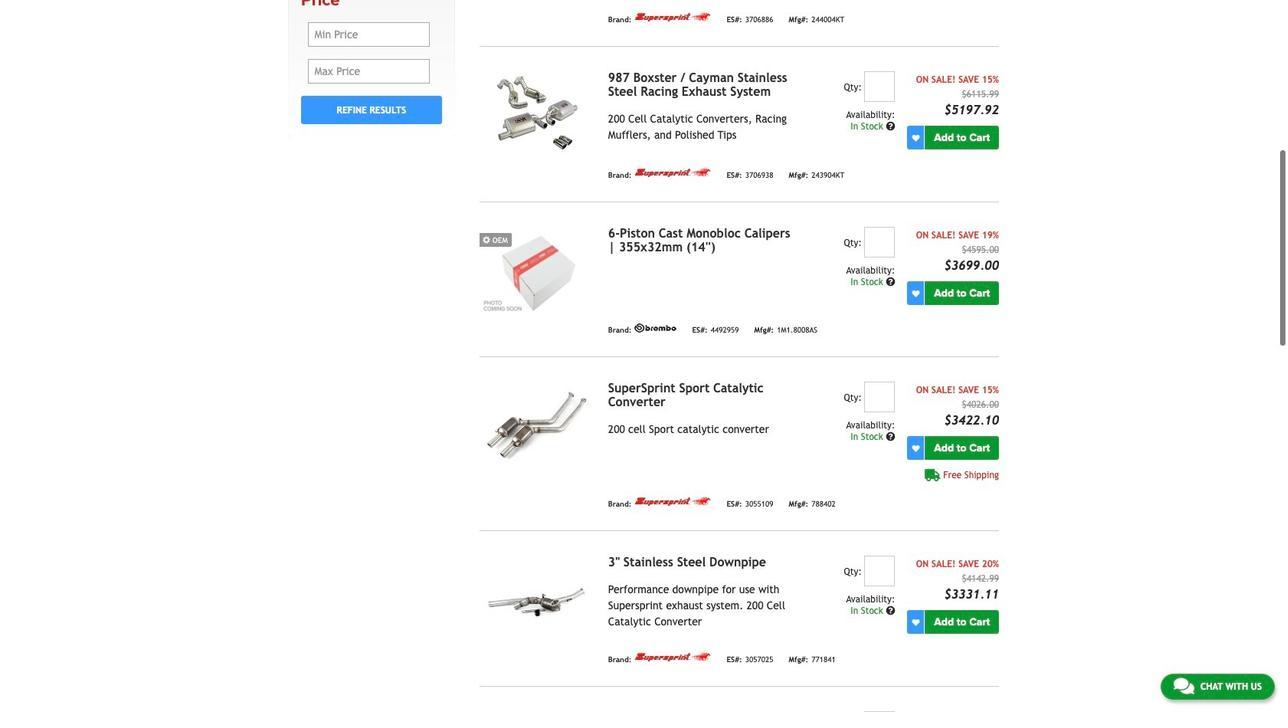 Task type: locate. For each thing, give the bounding box(es) containing it.
Min Price number field
[[308, 22, 430, 47]]

add to wish list image for es#3055109 - 788402 - supersprint sport catalytic converter - 200 cell sport catalytic converter - supersprint - bmw image question circle image
[[913, 444, 920, 452]]

2 supersprint - corporate logo image from the top
[[635, 168, 712, 178]]

supersprint - corporate logo image
[[635, 12, 712, 22], [635, 168, 712, 178], [635, 497, 712, 507], [635, 653, 712, 662]]

question circle image
[[887, 122, 896, 131], [887, 433, 896, 442], [887, 607, 896, 616]]

question circle image for es#3057025 - 771841 - 3" stainless steel downpipe - performance downpipe for use with supersprint exhaust system. 200 cell catalytic converter - supersprint - audi image
[[887, 607, 896, 616]]

3 question circle image from the top
[[887, 607, 896, 616]]

add to wish list image for question circle image related to es#3706938 - 243904kt - 987 boxster / cayman stainless steel racing exhaust system - 200 cell catalytic converters, racing mufflers, and polished tips - supersprint - porsche 'image'
[[913, 134, 920, 142]]

2 question circle image from the top
[[887, 433, 896, 442]]

comments image
[[1174, 677, 1195, 695]]

2 vertical spatial add to wish list image
[[913, 444, 920, 452]]

add to wish list image
[[913, 618, 920, 626]]

1 question circle image from the top
[[887, 122, 896, 131]]

3 supersprint - corporate logo image from the top
[[635, 497, 712, 507]]

None number field
[[865, 71, 896, 102], [865, 227, 896, 258], [865, 382, 896, 413], [865, 556, 896, 587], [865, 712, 896, 712], [865, 71, 896, 102], [865, 227, 896, 258], [865, 382, 896, 413], [865, 556, 896, 587], [865, 712, 896, 712]]

4 supersprint - corporate logo image from the top
[[635, 653, 712, 662]]

thumbnail image image
[[480, 227, 596, 314]]

1 supersprint - corporate logo image from the top
[[635, 12, 712, 22]]

es#3057025 - 771841 - 3" stainless steel downpipe - performance downpipe for use with supersprint exhaust system. 200 cell catalytic converter - supersprint - audi image
[[480, 556, 596, 643]]

question circle image
[[887, 278, 896, 287]]

3 add to wish list image from the top
[[913, 444, 920, 452]]

1 add to wish list image from the top
[[913, 134, 920, 142]]

1 vertical spatial add to wish list image
[[913, 290, 920, 297]]

2 vertical spatial question circle image
[[887, 607, 896, 616]]

supersprint - corporate logo image for es#3057025 - 771841 - 3" stainless steel downpipe - performance downpipe for use with supersprint exhaust system. 200 cell catalytic converter - supersprint - audi image
[[635, 653, 712, 662]]

0 vertical spatial question circle image
[[887, 122, 896, 131]]

add to wish list image
[[913, 134, 920, 142], [913, 290, 920, 297], [913, 444, 920, 452]]

supersprint - corporate logo image for es#3706938 - 243904kt - 987 boxster / cayman stainless steel racing exhaust system - 200 cell catalytic converters, racing mufflers, and polished tips - supersprint - porsche 'image'
[[635, 168, 712, 178]]

1 vertical spatial question circle image
[[887, 433, 896, 442]]

0 vertical spatial add to wish list image
[[913, 134, 920, 142]]



Task type: vqa. For each thing, say whether or not it's contained in the screenshot.
first Supersprint - Corporate Logo from the top
yes



Task type: describe. For each thing, give the bounding box(es) containing it.
brembo - corporate logo image
[[635, 324, 677, 333]]

question circle image for es#3055109 - 788402 - supersprint sport catalytic converter - 200 cell sport catalytic converter - supersprint - bmw image
[[887, 433, 896, 442]]

Max Price number field
[[308, 59, 430, 84]]

es#3055109 - 788402 - supersprint sport catalytic converter - 200 cell sport catalytic converter - supersprint - bmw image
[[480, 382, 596, 469]]

question circle image for es#3706938 - 243904kt - 987 boxster / cayman stainless steel racing exhaust system - 200 cell catalytic converters, racing mufflers, and polished tips - supersprint - porsche 'image'
[[887, 122, 896, 131]]

es#3706938 - 243904kt - 987 boxster / cayman stainless steel racing exhaust system - 200 cell catalytic converters, racing mufflers, and polished tips - supersprint - porsche image
[[480, 71, 596, 159]]

2 add to wish list image from the top
[[913, 290, 920, 297]]

supersprint - corporate logo image for es#3055109 - 788402 - supersprint sport catalytic converter - 200 cell sport catalytic converter - supersprint - bmw image
[[635, 497, 712, 507]]



